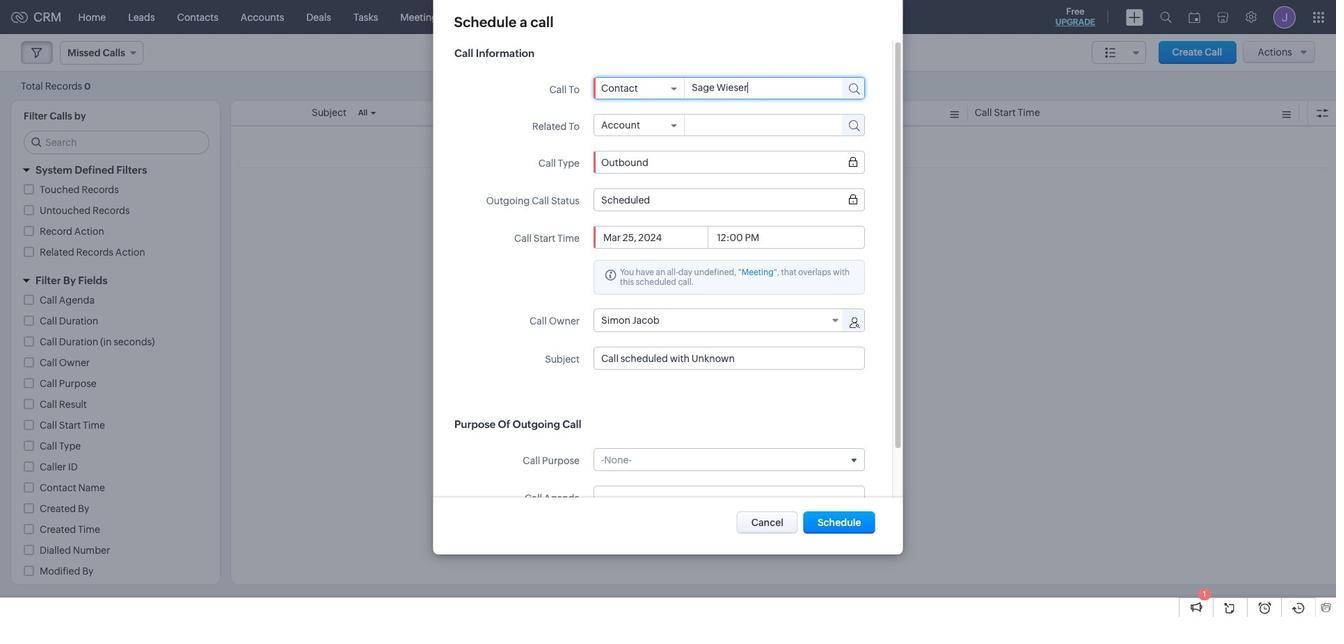 Task type: vqa. For each thing, say whether or not it's contained in the screenshot.
Create Menu element
yes



Task type: locate. For each thing, give the bounding box(es) containing it.
calendar image
[[1189, 11, 1200, 23]]

profile element
[[1265, 0, 1304, 34]]

hh:mm a text field
[[714, 232, 767, 243]]

None button
[[737, 512, 798, 534], [804, 512, 875, 534], [737, 512, 798, 534], [804, 512, 875, 534]]

logo image
[[11, 11, 28, 23]]

None field
[[601, 83, 677, 94], [601, 120, 677, 131], [601, 157, 857, 168], [601, 194, 857, 206], [594, 310, 843, 332], [601, 455, 857, 466], [601, 83, 677, 94], [601, 120, 677, 131], [601, 157, 857, 168], [601, 194, 857, 206], [594, 310, 843, 332], [601, 455, 857, 466]]

None text field
[[684, 115, 833, 134], [601, 353, 857, 364], [601, 492, 857, 503], [684, 115, 833, 134], [601, 353, 857, 364], [601, 492, 857, 503]]

create menu element
[[1118, 0, 1152, 34]]

None text field
[[684, 78, 829, 97]]



Task type: describe. For each thing, give the bounding box(es) containing it.
search element
[[1152, 0, 1180, 34]]

search image
[[1160, 11, 1172, 23]]

profile image
[[1273, 6, 1296, 28]]

Search text field
[[24, 132, 209, 154]]

create menu image
[[1126, 9, 1143, 25]]

mmm d, yyyy text field
[[601, 232, 707, 243]]



